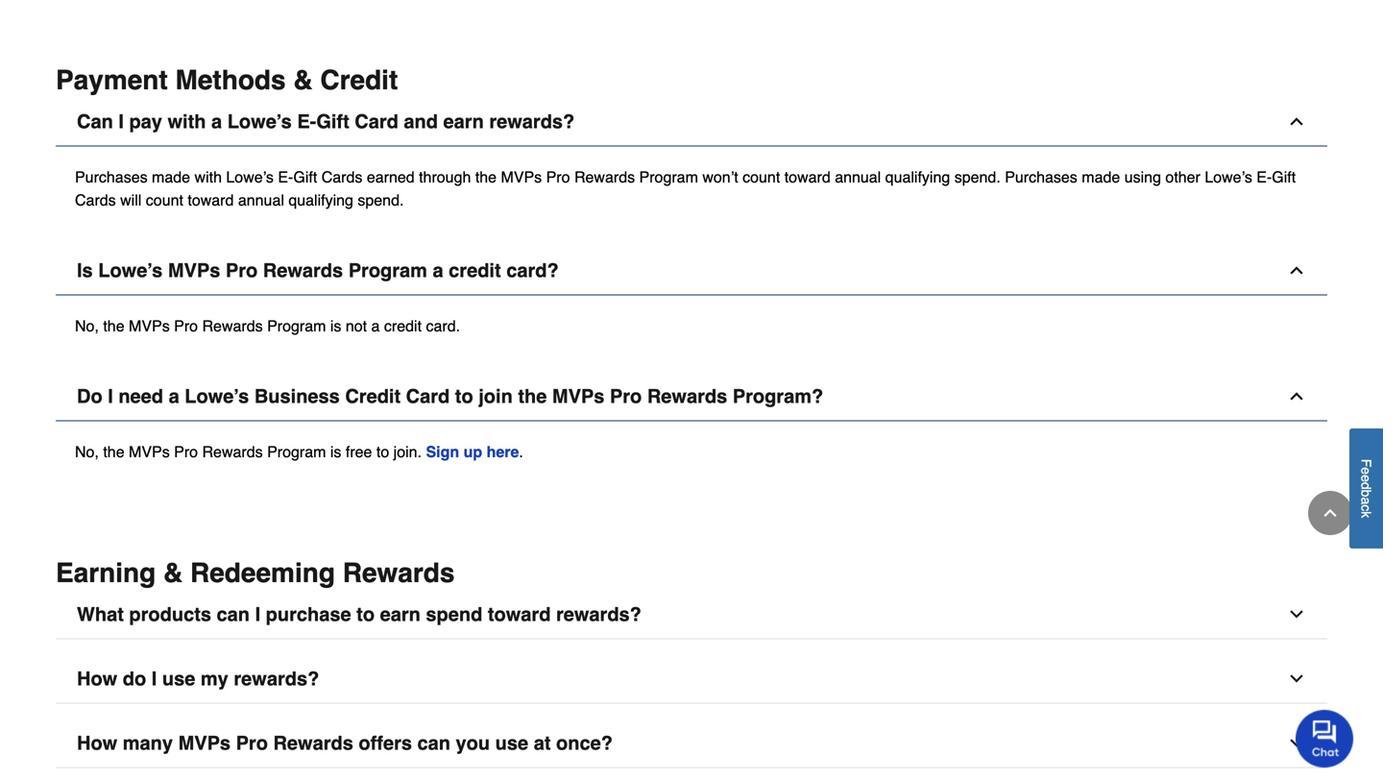 Task type: describe. For each thing, give the bounding box(es) containing it.
f e e d b a c k
[[1359, 459, 1375, 518]]

mvps for how many mvps pro rewards offers can you use at once?
[[178, 732, 231, 754]]

methods
[[175, 65, 286, 96]]

chat invite button image
[[1297, 709, 1355, 768]]

chevron down image for how do i use my rewards?
[[1288, 669, 1307, 689]]

chevron up image for do i need a lowe's business credit card to join the mvps pro rewards program?
[[1288, 387, 1307, 406]]

k
[[1359, 511, 1375, 518]]

f e e d b a c k button
[[1350, 429, 1384, 549]]

other
[[1166, 168, 1201, 186]]

you
[[456, 732, 490, 754]]

a right need at the left
[[169, 385, 179, 408]]

do
[[77, 385, 103, 408]]

0 horizontal spatial cards
[[75, 191, 116, 209]]

card inside button
[[406, 385, 450, 408]]

i right do
[[108, 385, 113, 408]]

to inside button
[[357, 604, 375, 626]]

no, the mvps pro rewards program is not a credit card.
[[75, 317, 460, 335]]

once?
[[557, 732, 613, 754]]

card?
[[507, 260, 559, 282]]

mvps for no, the mvps pro rewards program is not a credit card.
[[129, 317, 170, 335]]

pro for is lowe's mvps pro rewards program a credit card?
[[226, 260, 258, 282]]

d
[[1359, 482, 1375, 490]]

is lowe's mvps pro rewards program a credit card? button
[[56, 247, 1328, 296]]

no, the mvps pro rewards program is free to join. sign up here .
[[75, 443, 524, 461]]

lowe's right need at the left
[[185, 385, 249, 408]]

the up need at the left
[[103, 317, 125, 335]]

earn inside what products can i purchase to earn spend toward rewards? button
[[380, 604, 421, 626]]

what products can i purchase to earn spend toward rewards?
[[77, 604, 642, 626]]

can inside button
[[217, 604, 250, 626]]

card.
[[426, 317, 460, 335]]

to for card
[[455, 385, 474, 408]]

the inside purchases made with lowe's e-gift cards earned through the mvps pro rewards program won't count toward annual qualifying spend. purchases made using other lowe's e-gift cards will count toward annual qualifying spend.
[[476, 168, 497, 186]]

what products can i purchase to earn spend toward rewards? button
[[56, 591, 1328, 640]]

.
[[519, 443, 524, 461]]

2 horizontal spatial toward
[[785, 168, 831, 186]]

chevron up image for can i pay with a lowe's e-gift card and earn rewards?
[[1288, 112, 1307, 131]]

earning
[[56, 558, 156, 589]]

purchase
[[266, 604, 351, 626]]

i right the do
[[152, 668, 157, 690]]

program for card?
[[349, 260, 428, 282]]

how many mvps pro rewards offers can you use at once? button
[[56, 719, 1328, 768]]

0 horizontal spatial qualifying
[[289, 191, 354, 209]]

pay
[[129, 111, 162, 133]]

0 vertical spatial &
[[293, 65, 313, 96]]

e- inside can i pay with a lowe's e-gift card and earn rewards? button
[[297, 111, 317, 133]]

need
[[119, 385, 163, 408]]

spend
[[426, 604, 483, 626]]

2 made from the left
[[1082, 168, 1121, 186]]

not
[[346, 317, 367, 335]]

1 made from the left
[[152, 168, 190, 186]]

redeeming
[[190, 558, 335, 589]]

join.
[[394, 443, 422, 461]]

c
[[1359, 505, 1375, 511]]

how do i use my rewards?
[[77, 668, 319, 690]]

1 vertical spatial rewards?
[[556, 604, 642, 626]]

payment methods & credit
[[56, 65, 398, 96]]

and
[[404, 111, 438, 133]]

i down earning & redeeming rewards
[[255, 604, 261, 626]]

0 horizontal spatial toward
[[188, 191, 234, 209]]

mvps right join
[[553, 385, 605, 408]]

join
[[479, 385, 513, 408]]

a inside button
[[211, 111, 222, 133]]

how many mvps pro rewards offers can you use at once?
[[77, 732, 613, 754]]

my
[[201, 668, 229, 690]]

chevron down image for what products can i purchase to earn spend toward rewards?
[[1288, 605, 1307, 624]]

payment
[[56, 65, 168, 96]]

can
[[77, 111, 113, 133]]

products
[[129, 604, 211, 626]]

pro inside purchases made with lowe's e-gift cards earned through the mvps pro rewards program won't count toward annual qualifying spend. purchases made using other lowe's e-gift cards will count toward annual qualifying spend.
[[546, 168, 570, 186]]

0 vertical spatial count
[[743, 168, 781, 186]]

0 horizontal spatial spend.
[[358, 191, 404, 209]]

sign
[[426, 443, 460, 461]]

1 horizontal spatial annual
[[835, 168, 882, 186]]

how for how do i use my rewards?
[[77, 668, 117, 690]]

no, for no, the mvps pro rewards program is free to join. sign up here .
[[75, 443, 99, 461]]

pro for no, the mvps pro rewards program is not a credit card.
[[174, 317, 198, 335]]

no, for no, the mvps pro rewards program is not a credit card.
[[75, 317, 99, 335]]

0 horizontal spatial count
[[146, 191, 184, 209]]

use inside button
[[162, 668, 195, 690]]

chevron down image
[[1288, 734, 1307, 753]]

toward inside button
[[488, 604, 551, 626]]

free
[[346, 443, 372, 461]]

1 vertical spatial annual
[[238, 191, 284, 209]]

earned
[[367, 168, 415, 186]]



Task type: vqa. For each thing, say whether or not it's contained in the screenshot.
glide
no



Task type: locate. For each thing, give the bounding box(es) containing it.
program for a
[[267, 317, 326, 335]]

program inside purchases made with lowe's e-gift cards earned through the mvps pro rewards program won't count toward annual qualifying spend. purchases made using other lowe's e-gift cards will count toward annual qualifying spend.
[[640, 168, 699, 186]]

program
[[640, 168, 699, 186], [349, 260, 428, 282], [267, 317, 326, 335], [267, 443, 326, 461]]

qualifying
[[886, 168, 951, 186], [289, 191, 354, 209]]

toward right will
[[188, 191, 234, 209]]

& up can i pay with a lowe's e-gift card and earn rewards?
[[293, 65, 313, 96]]

1 vertical spatial with
[[195, 168, 222, 186]]

pro inside do i need a lowe's business credit card to join the mvps pro rewards program? button
[[610, 385, 642, 408]]

1 vertical spatial earn
[[380, 604, 421, 626]]

2 purchases from the left
[[1006, 168, 1078, 186]]

count
[[743, 168, 781, 186], [146, 191, 184, 209]]

no,
[[75, 317, 99, 335], [75, 443, 99, 461]]

no, down is
[[75, 317, 99, 335]]

0 vertical spatial to
[[455, 385, 474, 408]]

can down earning & redeeming rewards
[[217, 604, 250, 626]]

rewards inside button
[[273, 732, 354, 754]]

credit up free
[[345, 385, 401, 408]]

chevron up image inside can i pay with a lowe's e-gift card and earn rewards? button
[[1288, 112, 1307, 131]]

with inside purchases made with lowe's e-gift cards earned through the mvps pro rewards program won't count toward annual qualifying spend. purchases made using other lowe's e-gift cards will count toward annual qualifying spend.
[[195, 168, 222, 186]]

program down the is lowe's mvps pro rewards program a credit card?
[[267, 317, 326, 335]]

credit left card.
[[384, 317, 422, 335]]

card inside button
[[355, 111, 399, 133]]

1 chevron down image from the top
[[1288, 605, 1307, 624]]

do i need a lowe's business credit card to join the mvps pro rewards program? button
[[56, 372, 1328, 421]]

1 horizontal spatial to
[[377, 443, 389, 461]]

0 vertical spatial chevron down image
[[1288, 605, 1307, 624]]

how do i use my rewards? button
[[56, 655, 1328, 704]]

1 vertical spatial qualifying
[[289, 191, 354, 209]]

1 horizontal spatial e-
[[297, 111, 317, 133]]

made left using
[[1082, 168, 1121, 186]]

mvps inside purchases made with lowe's e-gift cards earned through the mvps pro rewards program won't count toward annual qualifying spend. purchases made using other lowe's e-gift cards will count toward annual qualifying spend.
[[501, 168, 542, 186]]

1 vertical spatial use
[[496, 732, 529, 754]]

1 horizontal spatial &
[[293, 65, 313, 96]]

earning & redeeming rewards
[[56, 558, 455, 589]]

the right through
[[476, 168, 497, 186]]

can i pay with a lowe's e-gift card and earn rewards? button
[[56, 98, 1328, 147]]

1 e from the top
[[1359, 467, 1375, 475]]

how for how many mvps pro rewards offers can you use at once?
[[77, 732, 117, 754]]

chevron up image for is lowe's mvps pro rewards program a credit card?
[[1288, 261, 1307, 280]]

0 vertical spatial how
[[77, 668, 117, 690]]

1 horizontal spatial purchases
[[1006, 168, 1078, 186]]

can
[[217, 604, 250, 626], [418, 732, 451, 754]]

chevron down image inside what products can i purchase to earn spend toward rewards? button
[[1288, 605, 1307, 624]]

2 horizontal spatial to
[[455, 385, 474, 408]]

program for to
[[267, 443, 326, 461]]

chevron up image inside is lowe's mvps pro rewards program a credit card? button
[[1288, 261, 1307, 280]]

at
[[534, 732, 551, 754]]

program left "won't"
[[640, 168, 699, 186]]

many
[[123, 732, 173, 754]]

2 chevron down image from the top
[[1288, 669, 1307, 689]]

how
[[77, 668, 117, 690], [77, 732, 117, 754]]

earn
[[444, 111, 484, 133], [380, 604, 421, 626]]

cards left earned on the left top of the page
[[322, 168, 363, 186]]

lowe's down can i pay with a lowe's e-gift card and earn rewards?
[[226, 168, 274, 186]]

purchases
[[75, 168, 148, 186], [1006, 168, 1078, 186]]

do i need a lowe's business credit card to join the mvps pro rewards program?
[[77, 385, 824, 408]]

pro
[[546, 168, 570, 186], [226, 260, 258, 282], [174, 317, 198, 335], [610, 385, 642, 408], [174, 443, 198, 461], [236, 732, 268, 754]]

earn right 'and' on the left of the page
[[444, 111, 484, 133]]

mvps down need at the left
[[129, 443, 170, 461]]

e- right other
[[1257, 168, 1273, 186]]

1 horizontal spatial earn
[[444, 111, 484, 133]]

1 vertical spatial toward
[[188, 191, 234, 209]]

program inside button
[[349, 260, 428, 282]]

mvps for no, the mvps pro rewards program is free to join. sign up here .
[[129, 443, 170, 461]]

mvps up no, the mvps pro rewards program is not a credit card.
[[168, 260, 220, 282]]

0 vertical spatial card
[[355, 111, 399, 133]]

0 horizontal spatial can
[[217, 604, 250, 626]]

2 vertical spatial to
[[357, 604, 375, 626]]

1 vertical spatial &
[[163, 558, 183, 589]]

1 horizontal spatial spend.
[[955, 168, 1001, 186]]

card
[[355, 111, 399, 133], [406, 385, 450, 408]]

count right will
[[146, 191, 184, 209]]

mvps right through
[[501, 168, 542, 186]]

chevron up image inside do i need a lowe's business credit card to join the mvps pro rewards program? button
[[1288, 387, 1307, 406]]

chevron down image inside how do i use my rewards? button
[[1288, 669, 1307, 689]]

1 horizontal spatial qualifying
[[886, 168, 951, 186]]

0 vertical spatial toward
[[785, 168, 831, 186]]

to right free
[[377, 443, 389, 461]]

1 vertical spatial chevron down image
[[1288, 669, 1307, 689]]

use left at
[[496, 732, 529, 754]]

to inside button
[[455, 385, 474, 408]]

sign up here link
[[426, 443, 519, 461]]

0 vertical spatial qualifying
[[886, 168, 951, 186]]

cards left will
[[75, 191, 116, 209]]

with
[[168, 111, 206, 133], [195, 168, 222, 186]]

what
[[77, 604, 124, 626]]

is lowe's mvps pro rewards program a credit card?
[[77, 260, 559, 282]]

e
[[1359, 467, 1375, 475], [1359, 475, 1375, 482]]

0 vertical spatial spend.
[[955, 168, 1001, 186]]

e- down payment methods & credit on the top of the page
[[297, 111, 317, 133]]

0 horizontal spatial e-
[[278, 168, 293, 186]]

1 vertical spatial is
[[330, 443, 342, 461]]

program?
[[733, 385, 824, 408]]

to
[[455, 385, 474, 408], [377, 443, 389, 461], [357, 604, 375, 626]]

how left the do
[[77, 668, 117, 690]]

f
[[1359, 459, 1375, 467]]

count right "won't"
[[743, 168, 781, 186]]

0 horizontal spatial to
[[357, 604, 375, 626]]

1 purchases from the left
[[75, 168, 148, 186]]

& up products
[[163, 558, 183, 589]]

scroll to top element
[[1309, 491, 1353, 535]]

e- down can i pay with a lowe's e-gift card and earn rewards?
[[278, 168, 293, 186]]

mvps
[[501, 168, 542, 186], [168, 260, 220, 282], [129, 317, 170, 335], [553, 385, 605, 408], [129, 443, 170, 461], [178, 732, 231, 754]]

no, down do
[[75, 443, 99, 461]]

spend.
[[955, 168, 1001, 186], [358, 191, 404, 209]]

business
[[255, 385, 340, 408]]

1 horizontal spatial count
[[743, 168, 781, 186]]

the right join
[[518, 385, 547, 408]]

rewards? inside button
[[234, 668, 319, 690]]

1 vertical spatial count
[[146, 191, 184, 209]]

rewards inside purchases made with lowe's e-gift cards earned through the mvps pro rewards program won't count toward annual qualifying spend. purchases made using other lowe's e-gift cards will count toward annual qualifying spend.
[[575, 168, 635, 186]]

pro for how many mvps pro rewards offers can you use at once?
[[236, 732, 268, 754]]

with inside button
[[168, 111, 206, 133]]

credit up can i pay with a lowe's e-gift card and earn rewards?
[[320, 65, 398, 96]]

i
[[119, 111, 124, 133], [108, 385, 113, 408], [255, 604, 261, 626], [152, 668, 157, 690]]

0 vertical spatial can
[[217, 604, 250, 626]]

0 horizontal spatial use
[[162, 668, 195, 690]]

pro for no, the mvps pro rewards program is free to join. sign up here .
[[174, 443, 198, 461]]

rewards
[[575, 168, 635, 186], [263, 260, 343, 282], [202, 317, 263, 335], [648, 385, 728, 408], [202, 443, 263, 461], [343, 558, 455, 589], [273, 732, 354, 754]]

b
[[1359, 490, 1375, 497]]

credit inside button
[[345, 385, 401, 408]]

e up the b
[[1359, 475, 1375, 482]]

1 vertical spatial cards
[[75, 191, 116, 209]]

1 horizontal spatial toward
[[488, 604, 551, 626]]

1 vertical spatial can
[[418, 732, 451, 754]]

toward
[[785, 168, 831, 186], [188, 191, 234, 209], [488, 604, 551, 626]]

chevron up image inside scroll to top element
[[1322, 504, 1341, 523]]

1 vertical spatial no,
[[75, 443, 99, 461]]

credit
[[320, 65, 398, 96], [345, 385, 401, 408]]

1 horizontal spatial made
[[1082, 168, 1121, 186]]

1 is from the top
[[330, 317, 342, 335]]

mvps right many
[[178, 732, 231, 754]]

1 horizontal spatial can
[[418, 732, 451, 754]]

0 vertical spatial with
[[168, 111, 206, 133]]

gift inside can i pay with a lowe's e-gift card and earn rewards? button
[[317, 111, 350, 133]]

will
[[120, 191, 142, 209]]

mvps up need at the left
[[129, 317, 170, 335]]

0 vertical spatial annual
[[835, 168, 882, 186]]

gift
[[317, 111, 350, 133], [293, 168, 317, 186], [1273, 168, 1297, 186]]

1 vertical spatial to
[[377, 443, 389, 461]]

is
[[77, 260, 93, 282]]

1 horizontal spatial credit
[[449, 260, 501, 282]]

credit
[[449, 260, 501, 282], [384, 317, 422, 335]]

a
[[211, 111, 222, 133], [433, 260, 444, 282], [372, 317, 380, 335], [169, 385, 179, 408], [1359, 497, 1375, 505]]

lowe's right other
[[1206, 168, 1253, 186]]

toward right spend
[[488, 604, 551, 626]]

2 vertical spatial rewards?
[[234, 668, 319, 690]]

0 vertical spatial no,
[[75, 317, 99, 335]]

2 is from the top
[[330, 443, 342, 461]]

e-
[[297, 111, 317, 133], [278, 168, 293, 186], [1257, 168, 1273, 186]]

a up k
[[1359, 497, 1375, 505]]

earn left spend
[[380, 604, 421, 626]]

0 vertical spatial is
[[330, 317, 342, 335]]

how left many
[[77, 732, 117, 754]]

0 horizontal spatial earn
[[380, 604, 421, 626]]

lowe's
[[227, 111, 292, 133], [226, 168, 274, 186], [1206, 168, 1253, 186], [98, 260, 163, 282], [185, 385, 249, 408]]

won't
[[703, 168, 739, 186]]

use inside button
[[496, 732, 529, 754]]

1 vertical spatial card
[[406, 385, 450, 408]]

the
[[476, 168, 497, 186], [103, 317, 125, 335], [518, 385, 547, 408], [103, 443, 125, 461]]

earn inside can i pay with a lowe's e-gift card and earn rewards? button
[[444, 111, 484, 133]]

credit left card?
[[449, 260, 501, 282]]

is left not
[[330, 317, 342, 335]]

mvps for is lowe's mvps pro rewards program a credit card?
[[168, 260, 220, 282]]

program down the business
[[267, 443, 326, 461]]

can left you
[[418, 732, 451, 754]]

2 no, from the top
[[75, 443, 99, 461]]

card up sign
[[406, 385, 450, 408]]

1 horizontal spatial use
[[496, 732, 529, 754]]

do
[[123, 668, 146, 690]]

program up not
[[349, 260, 428, 282]]

the inside button
[[518, 385, 547, 408]]

1 vertical spatial credit
[[345, 385, 401, 408]]

e up the d
[[1359, 467, 1375, 475]]

0 vertical spatial cards
[[322, 168, 363, 186]]

how inside button
[[77, 668, 117, 690]]

use
[[162, 668, 195, 690], [496, 732, 529, 754]]

0 horizontal spatial card
[[355, 111, 399, 133]]

lowe's right is
[[98, 260, 163, 282]]

cards
[[322, 168, 363, 186], [75, 191, 116, 209]]

1 how from the top
[[77, 668, 117, 690]]

using
[[1125, 168, 1162, 186]]

1 horizontal spatial card
[[406, 385, 450, 408]]

is
[[330, 317, 342, 335], [330, 443, 342, 461]]

0 horizontal spatial &
[[163, 558, 183, 589]]

made
[[152, 168, 190, 186], [1082, 168, 1121, 186]]

0 vertical spatial use
[[162, 668, 195, 690]]

annual
[[835, 168, 882, 186], [238, 191, 284, 209]]

a right not
[[372, 317, 380, 335]]

0 horizontal spatial made
[[152, 168, 190, 186]]

can inside button
[[418, 732, 451, 754]]

use left my
[[162, 668, 195, 690]]

the down need at the left
[[103, 443, 125, 461]]

i left pay
[[119, 111, 124, 133]]

1 vertical spatial spend.
[[358, 191, 404, 209]]

1 horizontal spatial cards
[[322, 168, 363, 186]]

made down pay
[[152, 168, 190, 186]]

mvps inside button
[[178, 732, 231, 754]]

to right purchase
[[357, 604, 375, 626]]

0 horizontal spatial credit
[[384, 317, 422, 335]]

how inside button
[[77, 732, 117, 754]]

pro inside is lowe's mvps pro rewards program a credit card? button
[[226, 260, 258, 282]]

1 no, from the top
[[75, 317, 99, 335]]

is left free
[[330, 443, 342, 461]]

can i pay with a lowe's e-gift card and earn rewards?
[[77, 111, 575, 133]]

is for not
[[330, 317, 342, 335]]

chevron up image
[[1288, 112, 1307, 131], [1288, 261, 1307, 280], [1288, 387, 1307, 406], [1322, 504, 1341, 523]]

here
[[487, 443, 519, 461]]

1 vertical spatial credit
[[384, 317, 422, 335]]

0 vertical spatial rewards?
[[490, 111, 575, 133]]

0 horizontal spatial annual
[[238, 191, 284, 209]]

0 vertical spatial credit
[[320, 65, 398, 96]]

offers
[[359, 732, 412, 754]]

a up card.
[[433, 260, 444, 282]]

pro inside how many mvps pro rewards offers can you use at once? button
[[236, 732, 268, 754]]

toward right "won't"
[[785, 168, 831, 186]]

to for free
[[377, 443, 389, 461]]

&
[[293, 65, 313, 96], [163, 558, 183, 589]]

0 vertical spatial earn
[[444, 111, 484, 133]]

up
[[464, 443, 483, 461]]

lowe's inside button
[[227, 111, 292, 133]]

rewards?
[[490, 111, 575, 133], [556, 604, 642, 626], [234, 668, 319, 690]]

card left 'and' on the left of the page
[[355, 111, 399, 133]]

to left join
[[455, 385, 474, 408]]

lowe's down methods
[[227, 111, 292, 133]]

2 horizontal spatial e-
[[1257, 168, 1273, 186]]

1 vertical spatial how
[[77, 732, 117, 754]]

chevron down image
[[1288, 605, 1307, 624], [1288, 669, 1307, 689]]

0 horizontal spatial purchases
[[75, 168, 148, 186]]

a down payment methods & credit on the top of the page
[[211, 111, 222, 133]]

2 vertical spatial toward
[[488, 604, 551, 626]]

2 e from the top
[[1359, 475, 1375, 482]]

0 vertical spatial credit
[[449, 260, 501, 282]]

is for free
[[330, 443, 342, 461]]

through
[[419, 168, 471, 186]]

2 how from the top
[[77, 732, 117, 754]]

credit inside is lowe's mvps pro rewards program a credit card? button
[[449, 260, 501, 282]]

purchases made with lowe's e-gift cards earned through the mvps pro rewards program won't count toward annual qualifying spend. purchases made using other lowe's e-gift cards will count toward annual qualifying spend.
[[75, 168, 1297, 209]]



